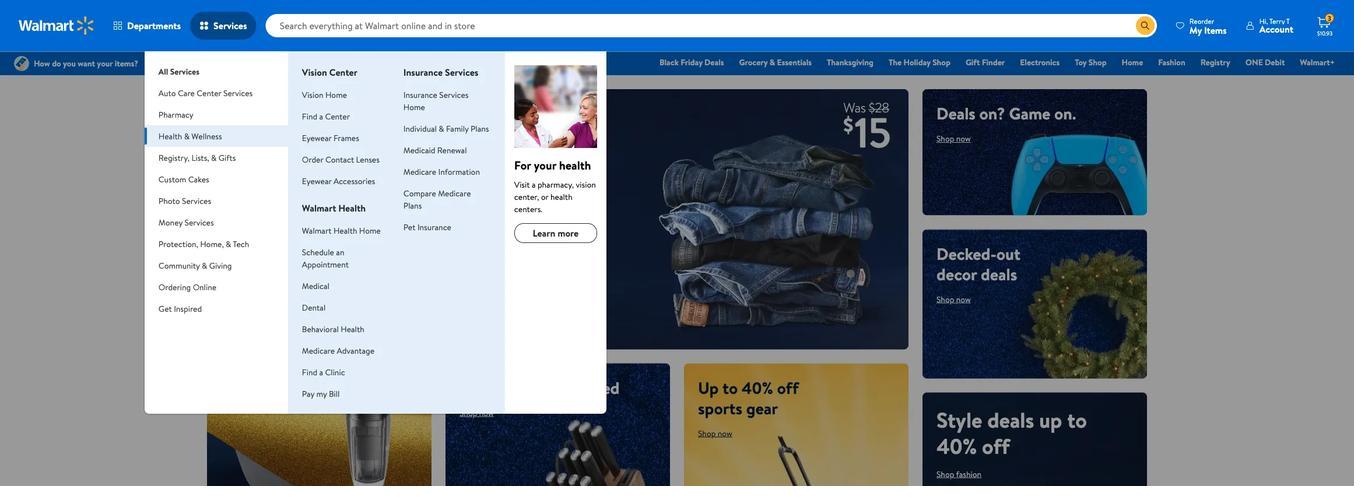 Task type: vqa. For each thing, say whether or not it's contained in the screenshot.


Task type: locate. For each thing, give the bounding box(es) containing it.
services for money services
[[185, 217, 214, 228]]

vision up vision home in the top of the page
[[302, 66, 327, 79]]

photo
[[159, 195, 180, 206]]

lenses
[[356, 154, 380, 165]]

hi,
[[1260, 16, 1268, 26]]

1 vertical spatial a
[[532, 179, 536, 190]]

insurance for insurance services
[[404, 66, 443, 79]]

search icon image
[[1141, 21, 1150, 30]]

photo services button
[[145, 190, 288, 212]]

ordering
[[159, 281, 191, 293]]

2 horizontal spatial medicare
[[438, 188, 471, 199]]

1 horizontal spatial up
[[1039, 405, 1062, 435]]

up inside style deals up to 40% off
[[1039, 405, 1062, 435]]

reorder my items
[[1190, 16, 1227, 36]]

medicare down behavioral in the left bottom of the page
[[302, 345, 335, 356]]

2 eyewear from the top
[[302, 175, 332, 187]]

1 vertical spatial deals
[[937, 102, 976, 125]]

black
[[660, 57, 679, 68]]

toy shop link
[[1070, 56, 1112, 69]]

insurance inside insurance services home
[[404, 89, 437, 100]]

& inside the grocery & essentials link
[[770, 57, 775, 68]]

walmart up walmart health home
[[302, 202, 336, 215]]

black friday deals link
[[654, 56, 729, 69]]

custom
[[159, 174, 186, 185]]

1 vertical spatial insurance
[[404, 89, 437, 100]]

medicare up the 'compare'
[[404, 166, 436, 177]]

pharmacy
[[159, 109, 194, 120]]

center
[[329, 66, 358, 79], [197, 87, 221, 99], [325, 111, 350, 122]]

to
[[249, 291, 269, 320], [723, 377, 738, 399], [1067, 405, 1087, 435]]

medicaid renewal
[[404, 144, 467, 156]]

deals
[[981, 263, 1017, 286], [281, 265, 328, 294], [506, 377, 543, 399], [988, 405, 1034, 435]]

electronics
[[1020, 57, 1060, 68]]

wellness
[[192, 130, 222, 142]]

save
[[460, 254, 534, 306]]

up
[[698, 377, 719, 399]]

0 vertical spatial off
[[221, 318, 249, 347]]

0 horizontal spatial plans
[[404, 200, 422, 211]]

0 horizontal spatial 40%
[[742, 377, 773, 399]]

1 vertical spatial plans
[[404, 200, 422, 211]]

deals inside style deals up to 40% off
[[988, 405, 1034, 435]]

insurance services home link
[[404, 89, 469, 113]]

0 horizontal spatial medicare
[[302, 345, 335, 356]]

& left giving
[[202, 260, 207, 271]]

walmart up "schedule"
[[302, 225, 332, 236]]

off inside up to 40% off sports gear
[[777, 377, 799, 399]]

off inside style deals up to 40% off
[[982, 432, 1010, 461]]

insurance down insurance services
[[404, 89, 437, 100]]

0 vertical spatial to
[[249, 291, 269, 320]]

a inside 'for your health visit a pharmacy, vision center, or health centers.'
[[532, 179, 536, 190]]

0 vertical spatial 40%
[[742, 377, 773, 399]]

health for behavioral health
[[341, 323, 364, 335]]

behavioral health link
[[302, 323, 364, 335]]

health & wellness image
[[514, 65, 597, 148]]

frames
[[334, 132, 359, 143]]

1 horizontal spatial to
[[723, 377, 738, 399]]

shop for home deals are served
[[460, 407, 477, 419]]

center up vision home in the top of the page
[[329, 66, 358, 79]]

deals inside decked-out decor deals
[[981, 263, 1017, 286]]

a for center
[[319, 111, 323, 122]]

deals right style
[[988, 405, 1034, 435]]

now for save big!
[[489, 321, 504, 332]]

services up insurance services home
[[445, 66, 479, 79]]

off inside the home deals up to 30% off
[[221, 318, 249, 347]]

deals right friday
[[705, 57, 724, 68]]

health & wellness button
[[145, 125, 288, 147]]

more
[[558, 227, 579, 240]]

find down vision home link at the left of the page
[[302, 111, 317, 122]]

pet insurance
[[404, 221, 451, 233]]

medicaid renewal link
[[404, 144, 467, 156]]

electronics link
[[1015, 56, 1065, 69]]

gifts,
[[295, 102, 332, 125]]

services down insurance services
[[439, 89, 469, 100]]

& left tech
[[226, 238, 231, 250]]

grocery
[[739, 57, 768, 68]]

pharmacy,
[[538, 179, 574, 190]]

gear
[[746, 397, 778, 420]]

2 vertical spatial insurance
[[418, 221, 451, 233]]

health down "pharmacy,"
[[551, 191, 573, 202]]

compare medicare plans link
[[404, 188, 471, 211]]

out
[[997, 242, 1021, 265]]

0 horizontal spatial up
[[221, 291, 244, 320]]

0 vertical spatial plans
[[471, 123, 489, 134]]

pay my bill link
[[302, 388, 340, 400]]

insurance right pet at the left
[[418, 221, 451, 233]]

3
[[1328, 13, 1332, 23]]

deals for home deals are served
[[506, 377, 543, 399]]

1 vertical spatial medicare
[[438, 188, 471, 199]]

0 vertical spatial a
[[319, 111, 323, 122]]

shop for decked-out decor deals
[[937, 294, 954, 305]]

find up pay
[[302, 367, 317, 378]]

plans inside compare medicare plans
[[404, 200, 422, 211]]

visit
[[514, 179, 530, 190]]

services inside popup button
[[214, 19, 247, 32]]

served
[[573, 377, 620, 399]]

0 vertical spatial find
[[302, 111, 317, 122]]

home deals are served
[[460, 377, 620, 399]]

order contact lenses
[[302, 154, 380, 165]]

center inside auto care center services dropdown button
[[197, 87, 221, 99]]

& inside health & wellness "dropdown button"
[[184, 130, 190, 142]]

to inside the home deals up to 30% off
[[249, 291, 269, 320]]

medicare inside compare medicare plans
[[438, 188, 471, 199]]

0 vertical spatial medicare
[[404, 166, 436, 177]]

deals inside the home deals up to 30% off
[[281, 265, 328, 294]]

& left the gifts
[[211, 152, 217, 163]]

2 vertical spatial a
[[319, 367, 323, 378]]

medicare down information
[[438, 188, 471, 199]]

0 vertical spatial center
[[329, 66, 358, 79]]

1 vertical spatial walmart
[[302, 225, 332, 236]]

2 vision from the top
[[302, 89, 323, 100]]

1 vertical spatial find
[[302, 367, 317, 378]]

to for style
[[1067, 405, 1087, 435]]

tech
[[233, 238, 249, 250]]

now for home deals are served
[[479, 407, 494, 419]]

style
[[937, 405, 982, 435]]

0 horizontal spatial to
[[249, 291, 269, 320]]

center for auto care center services
[[197, 87, 221, 99]]

1 vision from the top
[[302, 66, 327, 79]]

huge
[[336, 102, 372, 125]]

services down cakes
[[182, 195, 211, 206]]

your
[[534, 157, 556, 173]]

eyewear up order
[[302, 132, 332, 143]]

& inside community & giving dropdown button
[[202, 260, 207, 271]]

& for wellness
[[184, 130, 190, 142]]

1 vertical spatial to
[[723, 377, 738, 399]]

shop for up to 40% off sports gear
[[698, 428, 716, 439]]

walmart health
[[302, 202, 366, 215]]

& left family
[[439, 123, 444, 134]]

1 vertical spatial eyewear
[[302, 175, 332, 187]]

insurance up insurance services home
[[404, 66, 443, 79]]

advantage
[[337, 345, 374, 356]]

services inside "dropdown button"
[[182, 195, 211, 206]]

40% up shop fashion
[[937, 432, 977, 461]]

vision up gifts,
[[302, 89, 323, 100]]

now for high tech gifts, huge savings
[[241, 153, 255, 165]]

health for walmart health
[[338, 202, 366, 215]]

1 vertical spatial center
[[197, 87, 221, 99]]

eyewear down order
[[302, 175, 332, 187]]

0 horizontal spatial deals
[[705, 57, 724, 68]]

eyewear
[[302, 132, 332, 143], [302, 175, 332, 187]]

1 horizontal spatial 40%
[[937, 432, 977, 461]]

2 vertical spatial to
[[1067, 405, 1087, 435]]

home inside the home deals up to 30% off
[[221, 265, 276, 294]]

shop now for up to 40% off sports gear
[[698, 428, 732, 439]]

fashion link
[[1153, 56, 1191, 69]]

dental
[[302, 302, 326, 313]]

2 vertical spatial center
[[325, 111, 350, 122]]

off for home deals up to 30% off
[[221, 318, 249, 347]]

health
[[559, 157, 591, 173], [551, 191, 573, 202]]

items
[[1204, 24, 1227, 36]]

decked-out decor deals
[[937, 242, 1021, 286]]

health up advantage
[[341, 323, 364, 335]]

up inside the home deals up to 30% off
[[221, 291, 244, 320]]

0 vertical spatial deals
[[705, 57, 724, 68]]

find for find a center
[[302, 111, 317, 122]]

2 vertical spatial off
[[982, 432, 1010, 461]]

health up walmart health home
[[338, 202, 366, 215]]

health for walmart health home
[[334, 225, 357, 236]]

2 horizontal spatial off
[[982, 432, 1010, 461]]

shop for style deals up to 40% off
[[937, 469, 954, 480]]

1 horizontal spatial off
[[777, 377, 799, 399]]

protection, home, & tech button
[[145, 233, 288, 255]]

health up an
[[334, 225, 357, 236]]

deals left 'on?'
[[937, 102, 976, 125]]

plans right family
[[471, 123, 489, 134]]

fashion
[[1159, 57, 1186, 68]]

sports
[[698, 397, 742, 420]]

1 horizontal spatial deals
[[937, 102, 976, 125]]

1 eyewear from the top
[[302, 132, 332, 143]]

grocery & essentials
[[739, 57, 812, 68]]

insurance
[[404, 66, 443, 79], [404, 89, 437, 100], [418, 221, 451, 233]]

registry, lists, & gifts
[[159, 152, 236, 163]]

& right grocery
[[770, 57, 775, 68]]

a left clinic
[[319, 367, 323, 378]]

services up all services link
[[214, 19, 247, 32]]

walmart+ link
[[1295, 56, 1340, 69]]

off
[[221, 318, 249, 347], [777, 377, 799, 399], [982, 432, 1010, 461]]

2 walmart from the top
[[302, 225, 332, 236]]

off for style deals up to 40% off
[[982, 432, 1010, 461]]

deals left are on the left of the page
[[506, 377, 543, 399]]

are
[[547, 377, 569, 399]]

deals up dental link at the left of page
[[281, 265, 328, 294]]

shop fashion
[[937, 469, 982, 480]]

2 horizontal spatial to
[[1067, 405, 1087, 435]]

center right care
[[197, 87, 221, 99]]

1 walmart from the top
[[302, 202, 336, 215]]

0 horizontal spatial off
[[221, 318, 249, 347]]

1 vertical spatial off
[[777, 377, 799, 399]]

to inside up to 40% off sports gear
[[723, 377, 738, 399]]

0 vertical spatial health
[[559, 157, 591, 173]]

pet
[[404, 221, 416, 233]]

deals for style deals up to 40% off
[[988, 405, 1034, 435]]

departments
[[127, 19, 181, 32]]

shop now link for up to 40% off sports gear
[[698, 428, 732, 439]]

care
[[178, 87, 195, 99]]

walmart image
[[19, 16, 94, 35]]

individual
[[404, 123, 437, 134]]

services right the all
[[170, 66, 199, 77]]

deals right decor in the bottom right of the page
[[981, 263, 1017, 286]]

center up eyewear frames link
[[325, 111, 350, 122]]

1 vertical spatial 40%
[[937, 432, 977, 461]]

health up registry,
[[159, 130, 182, 142]]

hi, terry t account
[[1260, 16, 1294, 36]]

reorder
[[1190, 16, 1214, 26]]

1 find from the top
[[302, 111, 317, 122]]

0 vertical spatial walmart
[[302, 202, 336, 215]]

a right visit
[[532, 179, 536, 190]]

0 vertical spatial eyewear
[[302, 132, 332, 143]]

pay my bill
[[302, 388, 340, 400]]

Walmart Site-Wide search field
[[266, 14, 1157, 37]]

walmart for walmart health
[[302, 202, 336, 215]]

medicare for medicare information
[[404, 166, 436, 177]]

2 find from the top
[[302, 367, 317, 378]]

plans
[[471, 123, 489, 134], [404, 200, 422, 211]]

home,
[[200, 238, 224, 250]]

40% right up
[[742, 377, 773, 399]]

services up protection, home, & tech
[[185, 217, 214, 228]]

shop now link for home deals are served
[[460, 407, 494, 419]]

shop now link for decked-out decor deals
[[937, 294, 971, 305]]

0 vertical spatial up
[[221, 291, 244, 320]]

get inspired button
[[145, 298, 288, 320]]

plans down the 'compare'
[[404, 200, 422, 211]]

health up vision
[[559, 157, 591, 173]]

the holiday shop
[[889, 57, 951, 68]]

or
[[541, 191, 549, 202]]

my
[[1190, 24, 1202, 36]]

to inside style deals up to 40% off
[[1067, 405, 1087, 435]]

1 horizontal spatial medicare
[[404, 166, 436, 177]]

shop now for deals on? game on.
[[937, 133, 971, 144]]

services for insurance services
[[445, 66, 479, 79]]

a down vision home in the top of the page
[[319, 111, 323, 122]]

shop now link for deals on? game on.
[[937, 133, 971, 144]]

& left wellness
[[184, 130, 190, 142]]

pet insurance link
[[404, 221, 451, 233]]

gifts
[[219, 152, 236, 163]]

services inside insurance services home
[[439, 89, 469, 100]]

custom cakes
[[159, 174, 209, 185]]

debit
[[1265, 57, 1285, 68]]

0 vertical spatial insurance
[[404, 66, 443, 79]]

2 vertical spatial medicare
[[302, 345, 335, 356]]

1 vertical spatial up
[[1039, 405, 1062, 435]]

gift
[[966, 57, 980, 68]]

vision for vision center
[[302, 66, 327, 79]]

services button
[[190, 12, 256, 40]]

0 vertical spatial vision
[[302, 66, 327, 79]]

1 vertical spatial vision
[[302, 89, 323, 100]]



Task type: describe. For each thing, give the bounding box(es) containing it.
insurance services home
[[404, 89, 469, 113]]

eyewear for eyewear frames
[[302, 132, 332, 143]]

find a clinic link
[[302, 367, 345, 378]]

1 horizontal spatial plans
[[471, 123, 489, 134]]

services up high
[[223, 87, 253, 99]]

accessories
[[334, 175, 375, 187]]

a for clinic
[[319, 367, 323, 378]]

registry, lists, & gifts button
[[145, 147, 288, 169]]

medicare advantage link
[[302, 345, 374, 356]]

center for find a center
[[325, 111, 350, 122]]

clinic
[[325, 367, 345, 378]]

departments button
[[104, 12, 190, 40]]

walmart+
[[1300, 57, 1335, 68]]

& inside protection, home, & tech dropdown button
[[226, 238, 231, 250]]

all services
[[159, 66, 199, 77]]

learn more
[[533, 227, 579, 240]]

eyewear for eyewear accessories
[[302, 175, 332, 187]]

shop now link for save big!
[[460, 317, 513, 336]]

services for all services
[[170, 66, 199, 77]]

1 vertical spatial health
[[551, 191, 573, 202]]

pharmacy button
[[145, 104, 288, 125]]

find a clinic
[[302, 367, 345, 378]]

photo services
[[159, 195, 211, 206]]

find for find a clinic
[[302, 367, 317, 378]]

holiday
[[904, 57, 931, 68]]

lists,
[[192, 152, 209, 163]]

to for home
[[249, 291, 269, 320]]

information
[[438, 166, 480, 177]]

ordering online button
[[145, 276, 288, 298]]

protection,
[[159, 238, 198, 250]]

shop now for home deals are served
[[460, 407, 494, 419]]

thanksgiving
[[827, 57, 874, 68]]

for your health visit a pharmacy, vision center, or health centers.
[[514, 157, 596, 215]]

compare medicare plans
[[404, 188, 471, 211]]

medicare for medicare advantage
[[302, 345, 335, 356]]

save big!
[[460, 254, 603, 306]]

decked-
[[937, 242, 997, 265]]

behavioral health
[[302, 323, 364, 335]]

40% inside style deals up to 40% off
[[937, 432, 977, 461]]

community
[[159, 260, 200, 271]]

grocery & essentials link
[[734, 56, 817, 69]]

& for essentials
[[770, 57, 775, 68]]

shop now for save big!
[[469, 321, 504, 332]]

vision home
[[302, 89, 347, 100]]

auto
[[159, 87, 176, 99]]

insurance services
[[404, 66, 479, 79]]

an
[[336, 246, 344, 258]]

home deals up to 30% off
[[221, 265, 328, 347]]

up to 40% off sports gear
[[698, 377, 799, 420]]

shop now for high tech gifts, huge savings
[[221, 153, 255, 165]]

fashion
[[956, 469, 982, 480]]

schedule an appointment link
[[302, 246, 349, 270]]

all
[[159, 66, 168, 77]]

now for decked-out decor deals
[[956, 294, 971, 305]]

Search search field
[[266, 14, 1157, 37]]

shop fashion link
[[937, 469, 982, 480]]

shop for deals on? game on.
[[937, 133, 954, 144]]

centers.
[[514, 203, 542, 215]]

schedule an appointment
[[302, 246, 349, 270]]

inspired
[[174, 303, 202, 314]]

insurance for insurance services home
[[404, 89, 437, 100]]

account
[[1260, 23, 1294, 36]]

medicaid
[[404, 144, 435, 156]]

& for family
[[439, 123, 444, 134]]

money services
[[159, 217, 214, 228]]

vision for vision home
[[302, 89, 323, 100]]

40% inside up to 40% off sports gear
[[742, 377, 773, 399]]

gift finder
[[966, 57, 1005, 68]]

renewal
[[437, 144, 467, 156]]

order
[[302, 154, 323, 165]]

one debit link
[[1240, 56, 1290, 69]]

shop now link for high tech gifts, huge savings
[[221, 153, 255, 165]]

up for style deals up to 40% off
[[1039, 405, 1062, 435]]

up for home deals up to 30% off
[[221, 291, 244, 320]]

walmart for walmart health home
[[302, 225, 332, 236]]

shop for save big!
[[469, 321, 487, 332]]

registry,
[[159, 152, 190, 163]]

giving
[[209, 260, 232, 271]]

vision center
[[302, 66, 358, 79]]

services for photo services
[[182, 195, 211, 206]]

shop now for decked-out decor deals
[[937, 294, 971, 305]]

eyewear accessories link
[[302, 175, 375, 187]]

health & wellness
[[159, 130, 222, 142]]

behavioral
[[302, 323, 339, 335]]

services for insurance services home
[[439, 89, 469, 100]]

bill
[[329, 388, 340, 400]]

appointment
[[302, 259, 349, 270]]

get inspired
[[159, 303, 202, 314]]

health inside "dropdown button"
[[159, 130, 182, 142]]

$10.93
[[1317, 29, 1333, 37]]

deals for home deals up to 30% off
[[281, 265, 328, 294]]

ordering online
[[159, 281, 216, 293]]

learn
[[533, 227, 555, 240]]

& inside registry, lists, & gifts dropdown button
[[211, 152, 217, 163]]

now for up to 40% off sports gear
[[718, 428, 732, 439]]

protection, home, & tech
[[159, 238, 249, 250]]

shop for high tech gifts, huge savings
[[221, 153, 239, 165]]

now for deals on? game on.
[[956, 133, 971, 144]]

decor
[[937, 263, 977, 286]]

eyewear frames
[[302, 132, 359, 143]]

for
[[514, 157, 531, 173]]

medical
[[302, 280, 330, 292]]

schedule
[[302, 246, 334, 258]]

one
[[1246, 57, 1263, 68]]

get
[[159, 303, 172, 314]]

online
[[193, 281, 216, 293]]

& for giving
[[202, 260, 207, 271]]

essentials
[[777, 57, 812, 68]]

registry
[[1201, 57, 1230, 68]]

the
[[889, 57, 902, 68]]

individual & family plans link
[[404, 123, 489, 134]]

medicare information link
[[404, 166, 480, 177]]

home inside insurance services home
[[404, 101, 425, 113]]

big!
[[543, 254, 603, 306]]

money
[[159, 217, 183, 228]]

individual & family plans
[[404, 123, 489, 134]]

eyewear frames link
[[302, 132, 359, 143]]



